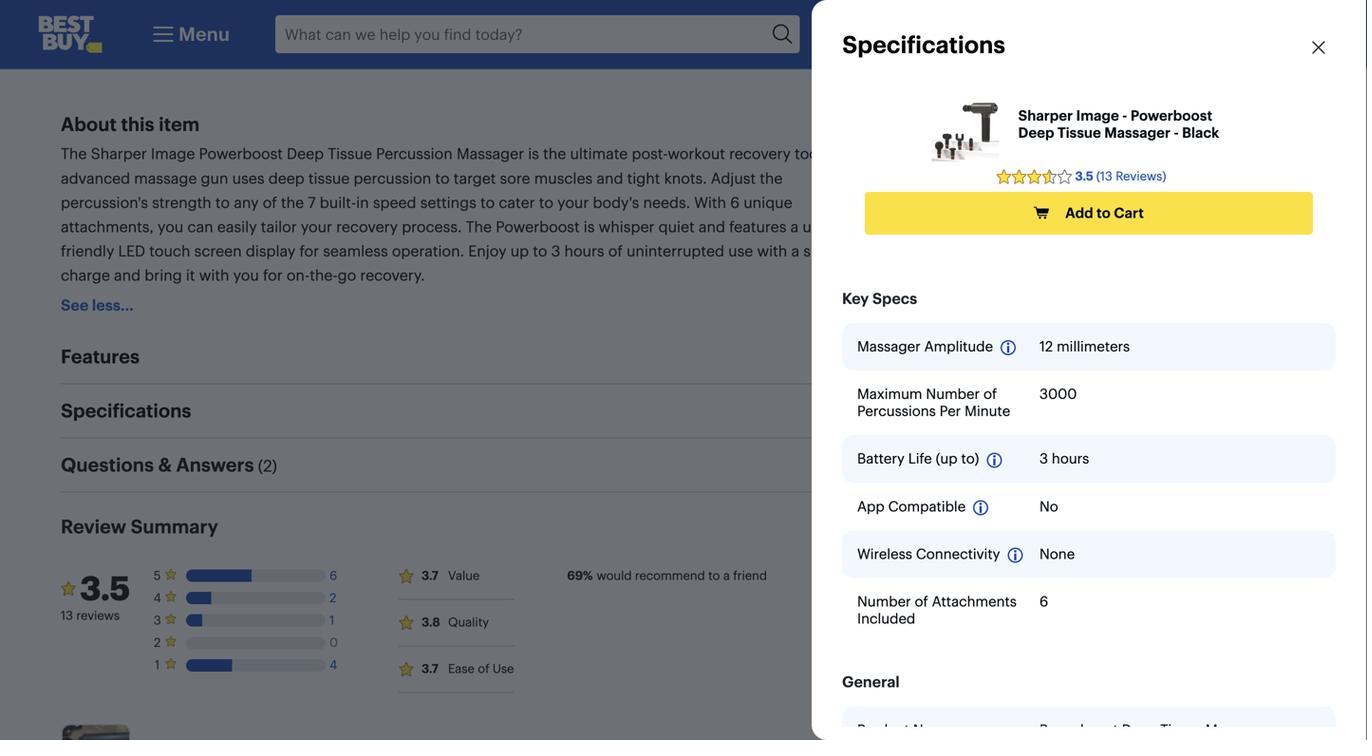 Task type: describe. For each thing, give the bounding box(es) containing it.
tissue inside the about this item the sharper image powerboost deep tissue percussion massager is the ultimate post-workout recovery tool. this advanced massage gun uses deep tissue percussion to target sore muscles and tight knots. adjust the percussion's strength to any of the 7 built-in speed settings to cater to your body's needs. with 6 unique attachments, you can easily tailor your recovery process. the powerboost is whisper quiet and features a user- friendly led touch screen display for seamless operation. enjoy up to 3 hours of uninterrupted use with a single charge and bring it with you for on-the-go recovery.
[[328, 145, 372, 163]]

settings
[[421, 193, 477, 212]]

0 vertical spatial the
[[61, 145, 87, 163]]

compton button
[[984, 146, 1038, 162]]

of down whisper
[[609, 242, 623, 260]]

adjust
[[711, 169, 756, 187]]

1 horizontal spatial specifications
[[843, 30, 1006, 59]]

reviews)
[[1116, 169, 1167, 184]]

see less... button
[[61, 295, 134, 315]]

ready
[[937, 86, 973, 101]]

1 horizontal spatial your
[[558, 193, 589, 212]]

0 horizontal spatial is
[[528, 145, 540, 163]]

massager inside sharper image - powerboost deep tissue massager - black
[[1105, 124, 1171, 141]]

1 horizontal spatial for
[[300, 242, 319, 260]]

use
[[729, 242, 754, 260]]

hour
[[945, 101, 973, 116]]

1 horizontal spatial with
[[758, 242, 788, 260]]

3 for 3 hours
[[1040, 450, 1049, 468]]

friendly
[[61, 242, 114, 260]]

fast
[[947, 175, 971, 191]]

tool.
[[795, 145, 827, 163]]

3.7 for ease of use
[[422, 661, 439, 676]]

3.5 (13 reviews)
[[1076, 169, 1167, 184]]

act fast – only 2 left at your store!
[[925, 175, 1121, 191]]

of inside number of attachments included
[[915, 593, 929, 610]]

0 horizontal spatial and
[[114, 266, 141, 285]]

it
[[186, 266, 195, 285]]

2 inside questions & answers ( 2 )
[[263, 456, 272, 476]]

user-
[[803, 218, 838, 236]]

to up settings
[[435, 169, 450, 187]]

no
[[1040, 498, 1059, 515]]

0 vertical spatial and
[[597, 169, 624, 187]]

store!
[[1088, 175, 1121, 191]]

key
[[843, 289, 869, 308]]

massage
[[134, 169, 197, 187]]

7
[[308, 193, 316, 212]]

ease
[[448, 661, 475, 676]]

use
[[493, 661, 514, 676]]

quiet
[[659, 218, 695, 236]]

specs
[[873, 289, 918, 308]]

process.
[[402, 218, 462, 236]]

3.8 quality
[[422, 614, 489, 630]]

0 horizontal spatial 4
[[154, 590, 161, 605]]

0 vertical spatial at
[[967, 146, 979, 161]]

recovery.
[[360, 266, 425, 285]]

13
[[61, 608, 73, 623]]

1 vertical spatial hours
[[1052, 450, 1090, 468]]

questions
[[61, 453, 154, 476]]

tight
[[628, 169, 661, 187]]

%
[[583, 568, 593, 583]]

Type to search. Navigate forward to hear suggestions text field
[[275, 15, 767, 53]]

enjoy
[[469, 242, 507, 260]]

any
[[234, 193, 259, 212]]

0
[[330, 635, 338, 650]]

deep inside the about this item the sharper image powerboost deep tissue percussion massager is the ultimate post-workout recovery tool. this advanced massage gun uses deep tissue percussion to target sore muscles and tight knots. adjust the percussion's strength to any of the 7 built-in speed settings to cater to your body's needs. with 6 unique attachments, you can easily tailor your recovery process. the powerboost is whisper quiet and features a user- friendly led touch screen display for seamless operation. enjoy up to 3 hours of uninterrupted use with a single charge and bring it with you for on-the-go recovery.
[[287, 145, 324, 163]]

battery life (up to)
[[858, 450, 980, 468]]

12
[[1040, 338, 1054, 355]]

per
[[940, 402, 962, 420]]

included
[[858, 610, 916, 627]]

2 vertical spatial the
[[281, 193, 304, 212]]

review
[[61, 515, 126, 538]]

on-
[[287, 266, 310, 285]]

1 vertical spatial 4
[[330, 657, 337, 673]]

app compatible info image
[[974, 500, 989, 515]]

3 hours
[[1040, 450, 1090, 468]]

2 vertical spatial a
[[724, 568, 730, 583]]

single
[[804, 242, 846, 260]]

target
[[454, 169, 496, 187]]

1 vertical spatial with
[[199, 266, 229, 285]]

left
[[1024, 175, 1042, 191]]

recommend
[[635, 568, 705, 583]]

millimeters
[[1057, 338, 1131, 355]]

pickup for pickup at compton
[[925, 146, 965, 161]]

69
[[568, 568, 583, 583]]

gun
[[201, 169, 228, 187]]

general
[[843, 672, 900, 691]]

screen
[[194, 242, 242, 260]]

sharper image - powerboost deep tissue massager - black image
[[932, 103, 1000, 161]]

minute
[[965, 402, 1011, 420]]

uses
[[232, 169, 265, 187]]

3.8
[[422, 614, 440, 630]]

add to cart
[[1066, 204, 1145, 222]]

13 reviews
[[61, 608, 120, 623]]

1 vertical spatial for
[[263, 266, 283, 285]]

2 vertical spatial tissue
[[1161, 721, 1203, 739]]

powerboost deep tissue massager
[[1040, 721, 1270, 739]]

bring
[[145, 266, 182, 285]]

deep inside sharper image - powerboost deep tissue massager - black
[[1019, 124, 1055, 141]]

1 horizontal spatial -
[[1174, 124, 1180, 141]]

life
[[909, 450, 933, 468]]

1 vertical spatial the
[[760, 169, 783, 187]]

wireless
[[858, 545, 913, 563]]

tailor
[[261, 218, 297, 236]]

tissue
[[309, 169, 350, 187]]

of left use
[[478, 661, 490, 676]]

key specs
[[843, 289, 918, 308]]

2 horizontal spatial deep
[[1123, 721, 1157, 739]]

this
[[121, 113, 154, 136]]

black
[[1183, 124, 1220, 141]]

1 horizontal spatial at
[[1045, 175, 1056, 191]]

massager inside the about this item the sharper image powerboost deep tissue percussion massager is the ultimate post-workout recovery tool. this advanced massage gun uses deep tissue percussion to target sore muscles and tight knots. adjust the percussion's strength to any of the 7 built-in speed settings to cater to your body's needs. with 6 unique attachments, you can easily tailor your recovery process. the powerboost is whisper quiet and features a user- friendly led touch screen display for seamless operation. enjoy up to 3 hours of uninterrupted use with a single charge and bring it with you for on-the-go recovery.
[[457, 145, 524, 163]]

2 horizontal spatial and
[[699, 218, 726, 236]]

muscles
[[535, 169, 593, 187]]

post-
[[632, 145, 668, 163]]

bestbuy.com image
[[38, 15, 103, 53]]

1 vertical spatial 6
[[330, 568, 337, 583]]

2 vertical spatial 6
[[1040, 593, 1049, 610]]

number inside maximum number of percussions per minute
[[927, 385, 980, 403]]

product name
[[858, 721, 953, 739]]

0 vertical spatial a
[[791, 218, 799, 236]]

ultimate
[[570, 145, 628, 163]]

features button
[[61, 330, 864, 383]]

cart inside cart link
[[1290, 22, 1330, 46]]

maximum number of percussions per minute
[[858, 385, 1011, 420]]

built-
[[320, 193, 356, 212]]

(
[[258, 456, 263, 476]]

pickup at compton
[[925, 146, 1038, 161]]

0 horizontal spatial your
[[301, 218, 332, 236]]

maximum
[[858, 385, 923, 403]]

unique
[[744, 193, 793, 212]]

within
[[976, 86, 1011, 101]]

this
[[831, 145, 859, 163]]

0 vertical spatial recovery
[[730, 145, 791, 163]]

see less...
[[61, 296, 134, 314]]

69 % would recommend to a friend
[[568, 568, 767, 583]]

review summary
[[61, 515, 218, 538]]

led
[[118, 242, 145, 260]]



Task type: locate. For each thing, give the bounding box(es) containing it.
you down the display
[[233, 266, 259, 285]]

to right cater
[[539, 193, 554, 212]]

0 vertical spatial 1
[[937, 101, 943, 116]]

0 vertical spatial image
[[1077, 107, 1120, 124]]

0 vertical spatial tissue
[[1058, 124, 1102, 141]]

a left single
[[792, 242, 800, 260]]

the left 7
[[281, 193, 304, 212]]

0 horizontal spatial -
[[1123, 107, 1128, 124]]

see
[[61, 296, 89, 314]]

number
[[927, 385, 980, 403], [858, 593, 912, 610]]

0 vertical spatial number
[[927, 385, 980, 403]]

and down led
[[114, 266, 141, 285]]

to down 'target' on the top left of the page
[[481, 193, 495, 212]]

connectivity
[[917, 545, 1001, 563]]

3.5 left (13
[[1076, 169, 1094, 184]]

cart inside add to cart button
[[1115, 204, 1145, 222]]

1 horizontal spatial image
[[1077, 107, 1120, 124]]

2 right answers
[[263, 456, 272, 476]]

sharper inside the about this item the sharper image powerboost deep tissue percussion massager is the ultimate post-workout recovery tool. this advanced massage gun uses deep tissue percussion to target sore muscles and tight knots. adjust the percussion's strength to any of the 7 built-in speed settings to cater to your body's needs. with 6 unique attachments, you can easily tailor your recovery process. the powerboost is whisper quiet and features a user- friendly led touch screen display for seamless operation. enjoy up to 3 hours of uninterrupted use with a single charge and bring it with you for on-the-go recovery.
[[91, 145, 147, 163]]

0 vertical spatial you
[[158, 218, 184, 236]]

1 vertical spatial the
[[466, 218, 492, 236]]

attachments
[[932, 593, 1017, 610]]

to right add at the right of page
[[1097, 204, 1111, 222]]

0 vertical spatial 3.7
[[422, 568, 439, 583]]

5
[[154, 568, 161, 583]]

speed
[[373, 193, 417, 212]]

0 vertical spatial deep
[[1019, 124, 1055, 141]]

image up (13
[[1077, 107, 1120, 124]]

the up enjoy
[[466, 218, 492, 236]]

summary
[[131, 515, 218, 538]]

specifications up ready
[[843, 30, 1006, 59]]

up
[[511, 242, 529, 260]]

of down wireless connectivity
[[915, 593, 929, 610]]

can
[[188, 218, 213, 236]]

0 vertical spatial 3.5
[[1076, 169, 1094, 184]]

friend
[[734, 568, 767, 583]]

is down body's
[[584, 218, 595, 236]]

1 vertical spatial cart
[[1115, 204, 1145, 222]]

1 horizontal spatial cart
[[1290, 22, 1330, 46]]

seamless
[[323, 242, 388, 260]]

image inside the about this item the sharper image powerboost deep tissue percussion massager is the ultimate post-workout recovery tool. this advanced massage gun uses deep tissue percussion to target sore muscles and tight knots. adjust the percussion's strength to any of the 7 built-in speed settings to cater to your body's needs. with 6 unique attachments, you can easily tailor your recovery process. the powerboost is whisper quiet and features a user- friendly led touch screen display for seamless operation. enjoy up to 3 hours of uninterrupted use with a single charge and bring it with you for on-the-go recovery.
[[151, 145, 195, 163]]

3 for 3
[[154, 613, 161, 628]]

1 vertical spatial image
[[151, 145, 195, 163]]

2 3.7 from the top
[[422, 661, 439, 676]]

1 horizontal spatial hours
[[1052, 450, 1090, 468]]

recovery
[[730, 145, 791, 163], [336, 218, 398, 236]]

1 vertical spatial 1
[[330, 613, 335, 628]]

1 horizontal spatial 4
[[330, 657, 337, 673]]

of right per
[[984, 385, 998, 403]]

0 vertical spatial specifications
[[843, 30, 1006, 59]]

1 up 0
[[330, 613, 335, 628]]

0 vertical spatial 4
[[154, 590, 161, 605]]

1 horizontal spatial 6
[[731, 193, 740, 212]]

0 vertical spatial with
[[758, 242, 788, 260]]

2 horizontal spatial your
[[1060, 175, 1085, 191]]

4 down 0
[[330, 657, 337, 673]]

0 vertical spatial hours
[[565, 242, 605, 260]]

3.7 for value
[[422, 568, 439, 583]]

1 vertical spatial pickup
[[925, 146, 965, 161]]

number down 'amplitude'
[[927, 385, 980, 403]]

6 up 0
[[330, 568, 337, 583]]

advanced
[[61, 169, 130, 187]]

- left black
[[1174, 124, 1180, 141]]

(13
[[1097, 169, 1113, 184]]

massager amplitude info image
[[1001, 340, 1016, 355]]

to
[[435, 169, 450, 187], [216, 193, 230, 212], [481, 193, 495, 212], [539, 193, 554, 212], [1097, 204, 1111, 222], [533, 242, 548, 260], [709, 568, 720, 583]]

- right the tomorrow
[[1123, 107, 1128, 124]]

sharper inside sharper image - powerboost deep tissue massager - black
[[1019, 107, 1074, 124]]

3 right 'up' on the top of page
[[552, 242, 561, 260]]

3.7 left 'value'
[[422, 568, 439, 583]]

sharper up compton
[[1019, 107, 1074, 124]]

number down wireless
[[858, 593, 912, 610]]

2 horizontal spatial 1
[[937, 101, 943, 116]]

3.5 right 13
[[80, 568, 130, 609]]

deep
[[1019, 124, 1055, 141], [287, 145, 324, 163], [1123, 721, 1157, 739]]

for up 'on-'
[[300, 242, 319, 260]]

2 vertical spatial and
[[114, 266, 141, 285]]

attachments,
[[61, 218, 154, 236]]

pickup
[[937, 42, 977, 58], [925, 146, 965, 161]]

add
[[1066, 204, 1094, 222]]

1 horizontal spatial is
[[584, 218, 595, 236]]

3.5 for 3.5 (13 reviews)
[[1076, 169, 1094, 184]]

the
[[61, 145, 87, 163], [466, 218, 492, 236]]

number of attachments included
[[858, 593, 1017, 627]]

your down 7
[[301, 218, 332, 236]]

0 vertical spatial 3
[[552, 242, 561, 260]]

caret-right icon image
[[830, 345, 852, 368]]

0 vertical spatial cart
[[1290, 22, 1330, 46]]

3
[[552, 242, 561, 260], [1040, 450, 1049, 468], [154, 613, 161, 628]]

act
[[925, 175, 944, 191]]

0 horizontal spatial 3.5
[[80, 568, 130, 609]]

charge
[[61, 266, 110, 285]]

the up unique
[[760, 169, 783, 187]]

hours up no
[[1052, 450, 1090, 468]]

1 horizontal spatial tissue
[[1058, 124, 1102, 141]]

percussion
[[376, 145, 453, 163]]

tomorrow
[[1053, 100, 1111, 115]]

2 vertical spatial 1
[[155, 657, 160, 673]]

specifications inside button
[[61, 399, 191, 422]]

and down the with
[[699, 218, 726, 236]]

1 horizontal spatial recovery
[[730, 145, 791, 163]]

pickup for pickup
[[937, 42, 977, 58]]

specifications
[[843, 30, 1006, 59], [61, 399, 191, 422]]

with right it
[[199, 266, 229, 285]]

0 horizontal spatial for
[[263, 266, 283, 285]]

value
[[448, 568, 480, 583]]

0 vertical spatial is
[[528, 145, 540, 163]]

0 horizontal spatial sharper
[[91, 145, 147, 163]]

1 vertical spatial 3.7
[[422, 661, 439, 676]]

0 horizontal spatial cart
[[1115, 204, 1145, 222]]

is up sore
[[528, 145, 540, 163]]

main element
[[148, 15, 230, 53]]

6 down none
[[1040, 593, 1049, 610]]

1 vertical spatial a
[[792, 242, 800, 260]]

a left user-
[[791, 218, 799, 236]]

for
[[300, 242, 319, 260], [263, 266, 283, 285]]

the up advanced at the top
[[61, 145, 87, 163]]

compatible
[[889, 498, 966, 515]]

12 millimeters
[[1040, 338, 1131, 355]]

0 horizontal spatial the
[[61, 145, 87, 163]]

you up touch on the top left
[[158, 218, 184, 236]]

2 horizontal spatial tissue
[[1161, 721, 1203, 739]]

hours down whisper
[[565, 242, 605, 260]]

1 horizontal spatial you
[[233, 266, 259, 285]]

2 down 5 at the left bottom
[[154, 635, 161, 650]]

0 vertical spatial sharper
[[1019, 107, 1074, 124]]

1 horizontal spatial the
[[466, 218, 492, 236]]

number inside number of attachments included
[[858, 593, 912, 610]]

powerboost inside sharper image - powerboost deep tissue massager - black
[[1131, 107, 1213, 124]]

2 horizontal spatial 3
[[1040, 450, 1049, 468]]

percussion's
[[61, 193, 148, 212]]

0 vertical spatial pickup
[[937, 42, 977, 58]]

add to cart button
[[865, 192, 1314, 235]]

battery life (up to) info image
[[987, 452, 1003, 468]]

4
[[154, 590, 161, 605], [330, 657, 337, 673]]

less...
[[92, 296, 134, 314]]

about
[[61, 113, 117, 136]]

1 horizontal spatial 3.5
[[1076, 169, 1094, 184]]

sharper
[[1019, 107, 1074, 124], [91, 145, 147, 163]]

3.7 left ease
[[422, 661, 439, 676]]

0 horizontal spatial 1
[[155, 657, 160, 673]]

1 vertical spatial number
[[858, 593, 912, 610]]

3 inside the about this item the sharper image powerboost deep tissue percussion massager is the ultimate post-workout recovery tool. this advanced massage gun uses deep tissue percussion to target sore muscles and tight knots. adjust the percussion's strength to any of the 7 built-in speed settings to cater to your body's needs. with 6 unique attachments, you can easily tailor your recovery process. the powerboost is whisper quiet and features a user- friendly led touch screen display for seamless operation. enjoy up to 3 hours of uninterrupted use with a single charge and bring it with you for on-the-go recovery.
[[552, 242, 561, 260]]

of right any
[[263, 193, 277, 212]]

ready within 1 hour
[[937, 86, 1014, 116]]

6 inside the about this item the sharper image powerboost deep tissue percussion massager is the ultimate post-workout recovery tool. this advanced massage gun uses deep tissue percussion to target sore muscles and tight knots. adjust the percussion's strength to any of the 7 built-in speed settings to cater to your body's needs. with 6 unique attachments, you can easily tailor your recovery process. the powerboost is whisper quiet and features a user- friendly led touch screen display for seamless operation. enjoy up to 3 hours of uninterrupted use with a single charge and bring it with you for on-the-go recovery.
[[731, 193, 740, 212]]

to left friend
[[709, 568, 720, 583]]

0 vertical spatial the
[[544, 145, 566, 163]]

cart
[[1290, 22, 1330, 46], [1115, 204, 1145, 222]]

with
[[758, 242, 788, 260], [199, 266, 229, 285]]

sharper image - powerboost deep tissue massager - black
[[1019, 107, 1220, 141]]

3 up no
[[1040, 450, 1049, 468]]

you
[[158, 218, 184, 236], [233, 266, 259, 285]]

percussions
[[858, 402, 937, 420]]

a left friend
[[724, 568, 730, 583]]

with
[[695, 193, 727, 212]]

to inside button
[[1097, 204, 1111, 222]]

close image
[[1310, 38, 1329, 57]]

1 vertical spatial your
[[558, 193, 589, 212]]

1 horizontal spatial 1
[[330, 613, 335, 628]]

0 vertical spatial for
[[300, 242, 319, 260]]

the
[[544, 145, 566, 163], [760, 169, 783, 187], [281, 193, 304, 212]]

image up massage at top left
[[151, 145, 195, 163]]

your up add at the right of page
[[1060, 175, 1085, 191]]

3 down 5 at the left bottom
[[154, 613, 161, 628]]

(up
[[936, 450, 958, 468]]

and up body's
[[597, 169, 624, 187]]

0 horizontal spatial you
[[158, 218, 184, 236]]

3.5
[[1076, 169, 1094, 184], [80, 568, 130, 609]]

0 horizontal spatial deep
[[287, 145, 324, 163]]

0 horizontal spatial with
[[199, 266, 229, 285]]

questions & answers ( 2 )
[[61, 453, 277, 476]]

about this item the sharper image powerboost deep tissue percussion massager is the ultimate post-workout recovery tool. this advanced massage gun uses deep tissue percussion to target sore muscles and tight knots. adjust the percussion's strength to any of the 7 built-in speed settings to cater to your body's needs. with 6 unique attachments, you can easily tailor your recovery process. the powerboost is whisper quiet and features a user- friendly led touch screen display for seamless operation. enjoy up to 3 hours of uninterrupted use with a single charge and bring it with you for on-the-go recovery.
[[61, 113, 859, 285]]

pickup up act
[[925, 146, 965, 161]]

percussion
[[354, 169, 431, 187]]

for down the display
[[263, 266, 283, 285]]

your
[[1060, 175, 1085, 191], [558, 193, 589, 212], [301, 218, 332, 236]]

0 horizontal spatial the
[[281, 193, 304, 212]]

with down features
[[758, 242, 788, 260]]

1 vertical spatial deep
[[287, 145, 324, 163]]

reviews
[[76, 608, 120, 623]]

battery
[[858, 450, 905, 468]]

1 vertical spatial sharper
[[91, 145, 147, 163]]

cater
[[499, 193, 535, 212]]

1 horizontal spatial 3
[[552, 242, 561, 260]]

1 horizontal spatial deep
[[1019, 124, 1055, 141]]

the up muscles
[[544, 145, 566, 163]]

sore
[[500, 169, 531, 187]]

1 down 5 at the left bottom
[[155, 657, 160, 673]]

2 up 0
[[330, 590, 337, 605]]

0 horizontal spatial recovery
[[336, 218, 398, 236]]

needs.
[[644, 193, 691, 212]]

1
[[937, 101, 943, 116], [330, 613, 335, 628], [155, 657, 160, 673]]

tissue inside sharper image - powerboost deep tissue massager - black
[[1058, 124, 1102, 141]]

image inside sharper image - powerboost deep tissue massager - black
[[1077, 107, 1120, 124]]

0 vertical spatial 6
[[731, 193, 740, 212]]

6 down adjust
[[731, 193, 740, 212]]

1 vertical spatial 3
[[1040, 450, 1049, 468]]

of inside maximum number of percussions per minute
[[984, 385, 998, 403]]

specifications up the questions
[[61, 399, 191, 422]]

to right 'up' on the top of page
[[533, 242, 548, 260]]

the-
[[310, 266, 338, 285]]

1 left hour
[[937, 101, 943, 116]]

display
[[246, 242, 296, 260]]

your down muscles
[[558, 193, 589, 212]]

1 vertical spatial specifications
[[61, 399, 191, 422]]

&
[[158, 453, 172, 476]]

3000
[[1040, 385, 1078, 403]]

1 vertical spatial and
[[699, 218, 726, 236]]

name
[[914, 721, 953, 739]]

2 horizontal spatial 6
[[1040, 593, 1049, 610]]

and
[[597, 169, 624, 187], [699, 218, 726, 236], [114, 266, 141, 285]]

1 horizontal spatial the
[[544, 145, 566, 163]]

0 horizontal spatial at
[[967, 146, 979, 161]]

1 vertical spatial tissue
[[328, 145, 372, 163]]

specifications button
[[61, 384, 864, 437]]

recovery up adjust
[[730, 145, 791, 163]]

wireless connectivity info image
[[1008, 548, 1024, 563]]

1 vertical spatial you
[[233, 266, 259, 285]]

3.5 for 3.5
[[80, 568, 130, 609]]

0 vertical spatial your
[[1060, 175, 1085, 191]]

at up –
[[967, 146, 979, 161]]

0 horizontal spatial tissue
[[328, 145, 372, 163]]

0 horizontal spatial specifications
[[61, 399, 191, 422]]

massager amplitude
[[858, 338, 994, 355]]

0 horizontal spatial 6
[[330, 568, 337, 583]]

go
[[338, 266, 356, 285]]

1 3.7 from the top
[[422, 568, 439, 583]]

2 left left at the top right
[[1014, 175, 1020, 191]]

at
[[967, 146, 979, 161], [1045, 175, 1056, 191]]

hours inside the about this item the sharper image powerboost deep tissue percussion massager is the ultimate post-workout recovery tool. this advanced massage gun uses deep tissue percussion to target sore muscles and tight knots. adjust the percussion's strength to any of the 7 built-in speed settings to cater to your body's needs. with 6 unique attachments, you can easily tailor your recovery process. the powerboost is whisper quiet and features a user- friendly led touch screen display for seamless operation. enjoy up to 3 hours of uninterrupted use with a single charge and bring it with you for on-the-go recovery.
[[565, 242, 605, 260]]

at right left at the top right
[[1045, 175, 1056, 191]]

recovery down in
[[336, 218, 398, 236]]

would
[[597, 568, 632, 583]]

2 vertical spatial 3
[[154, 613, 161, 628]]

sharper up advanced at the top
[[91, 145, 147, 163]]

1 vertical spatial 3.5
[[80, 568, 130, 609]]

pickup up ready
[[937, 42, 977, 58]]

to left any
[[216, 193, 230, 212]]

2 vertical spatial your
[[301, 218, 332, 236]]

0 horizontal spatial 3
[[154, 613, 161, 628]]

workout
[[668, 145, 726, 163]]

amplitude
[[925, 338, 994, 355]]

1 vertical spatial recovery
[[336, 218, 398, 236]]

2 vertical spatial deep
[[1123, 721, 1157, 739]]

1 inside ready within 1 hour
[[937, 101, 943, 116]]

4 down 5 at the left bottom
[[154, 590, 161, 605]]



Task type: vqa. For each thing, say whether or not it's contained in the screenshot.


